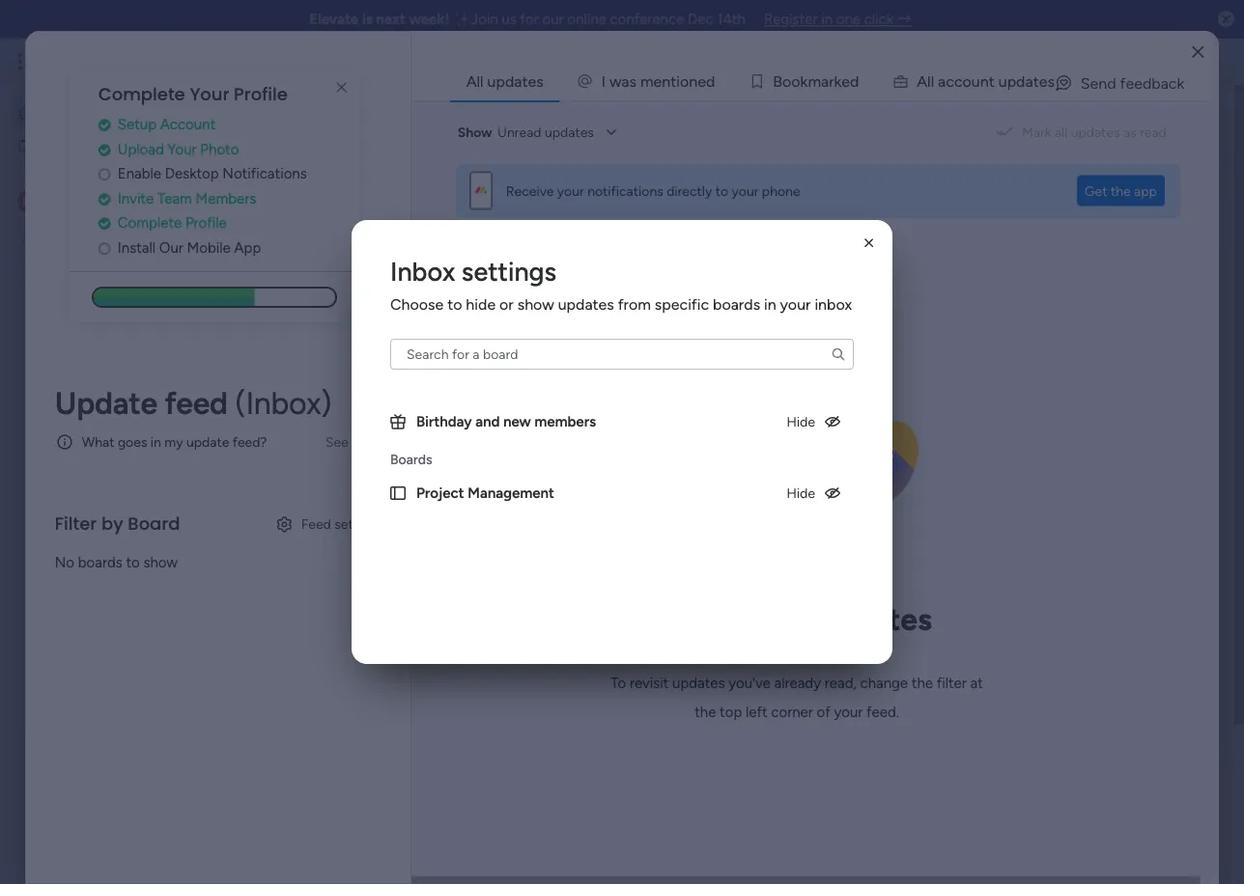 Task type: describe. For each thing, give the bounding box(es) containing it.
monday work management
[[86, 51, 300, 72]]

2 vertical spatial project
[[416, 485, 464, 502]]

to revisit updates you've already read, change the filter at the top left corner of your feed.
[[611, 675, 983, 721]]

boards inside inbox settings choose to hide or show updates from specific boards in your inbox
[[713, 295, 760, 313]]

one
[[836, 11, 861, 28]]

all updates link
[[451, 63, 559, 99]]

0 vertical spatial complete
[[98, 82, 185, 107]]

hide for birthday and new members
[[787, 414, 815, 430]]

1 horizontal spatial the
[[912, 675, 933, 692]]

work right component image
[[347, 424, 376, 440]]

left
[[746, 704, 768, 721]]

invite
[[118, 190, 154, 207]]

unread
[[711, 601, 810, 638]]

>
[[463, 424, 471, 440]]

feed
[[301, 516, 331, 533]]

good
[[275, 92, 309, 108]]

choose
[[390, 295, 444, 313]]

settings for inbox
[[462, 256, 557, 287]]

1 a from the left
[[621, 72, 629, 90]]

0 vertical spatial management
[[195, 51, 300, 72]]

work right the "monday"
[[156, 51, 191, 72]]

1 vertical spatial workspaces
[[355, 565, 450, 586]]

show inside inbox settings choose to hide or show updates from specific boards in your inbox
[[517, 295, 554, 313]]

birthday and new members
[[416, 413, 596, 431]]

app
[[234, 239, 261, 256]]

notifications
[[222, 165, 307, 182]]

your left the phone
[[732, 183, 759, 199]]

members
[[535, 413, 596, 431]]

0 vertical spatial your
[[190, 82, 229, 107]]

notifications
[[587, 183, 663, 199]]

photo
[[200, 140, 239, 158]]

✨
[[453, 11, 467, 28]]

read,
[[825, 675, 857, 692]]

feed settings button
[[266, 509, 391, 540]]

hide
[[466, 295, 496, 313]]

m for workspace image
[[344, 631, 363, 659]]

1 vertical spatial complete
[[954, 186, 1032, 207]]

1 vertical spatial complete your profile
[[954, 186, 1126, 207]]

14th
[[717, 11, 746, 28]]

members
[[196, 190, 256, 207]]

2 vertical spatial your
[[1036, 186, 1072, 207]]

all updates
[[466, 72, 544, 90]]

0 horizontal spatial to
[[126, 554, 140, 572]]

main inside workspace selection element
[[44, 192, 78, 211]]

feed settings
[[301, 516, 383, 533]]

conference
[[610, 11, 684, 28]]

1 k from the left
[[800, 72, 808, 90]]

3 e from the left
[[842, 72, 850, 90]]

see plans
[[338, 54, 396, 70]]

visited
[[401, 197, 455, 218]]

search
[[1152, 112, 1200, 130]]

quickly
[[275, 112, 328, 130]]

of
[[817, 704, 831, 721]]

my workspaces
[[326, 565, 450, 586]]

tab list containing all updates
[[450, 62, 1212, 100]]

1 vertical spatial management
[[406, 393, 500, 411]]

quick search button
[[1076, 102, 1215, 141]]

w
[[610, 72, 621, 90]]

birthday
[[416, 413, 472, 431]]

register in one click →
[[764, 11, 912, 28]]

help center element
[[925, 864, 1215, 885]]

b
[[773, 72, 782, 90]]

your inside inbox settings choose to hide or show updates from specific boards in your inbox
[[780, 295, 811, 313]]

circle o image for install
[[98, 241, 111, 255]]

1 c from the left
[[946, 72, 954, 90]]

boards
[[390, 452, 432, 468]]

enable
[[118, 165, 161, 182]]

us
[[502, 11, 517, 28]]

corner
[[771, 704, 813, 721]]

2 c from the left
[[954, 72, 963, 90]]

project management list box
[[0, 267, 246, 564]]

1 vertical spatial show
[[143, 554, 178, 572]]

setup for topmost setup account link
[[118, 116, 157, 133]]

0 vertical spatial update
[[55, 385, 157, 422]]

1 vertical spatial your
[[167, 140, 197, 158]]

1 horizontal spatial (inbox)
[[429, 499, 486, 520]]

0 horizontal spatial setup account
[[118, 116, 216, 133]]

1 vertical spatial setup account
[[974, 218, 1072, 236]]

ready-
[[937, 630, 982, 648]]

hide for project management
[[787, 485, 815, 502]]

online
[[567, 11, 606, 28]]

enable desktop notifications
[[118, 165, 307, 182]]

to
[[611, 675, 626, 692]]

0
[[501, 502, 510, 518]]

check circle image for topmost setup account link
[[98, 118, 111, 132]]

update
[[186, 434, 229, 450]]

2 d from the left
[[850, 72, 859, 90]]

public board image
[[323, 391, 344, 412]]

complete profile link
[[98, 212, 359, 234]]

2 t from the left
[[989, 72, 995, 90]]

check circle image for complete
[[98, 216, 111, 231]]

2 a from the left
[[821, 72, 829, 90]]

m for workspace icon
[[22, 193, 34, 210]]

send feedback button
[[1046, 68, 1192, 99]]

close my workspaces image
[[298, 564, 322, 587]]

updates up change
[[817, 601, 932, 638]]

1 vertical spatial feed
[[388, 499, 425, 520]]

Search for a board search field
[[390, 339, 854, 370]]

install our mobile app
[[118, 239, 261, 256]]

1 u from the left
[[972, 72, 980, 90]]

0 horizontal spatial boards
[[78, 554, 122, 572]]

register
[[764, 11, 818, 28]]

2 vertical spatial the
[[695, 704, 716, 721]]

0 vertical spatial to
[[716, 183, 728, 199]]

your right receive
[[557, 183, 584, 199]]

good afternoon, terry! quickly access your recent boards, inbox and workspaces
[[275, 92, 518, 151]]

send
[[1081, 74, 1116, 92]]

m for a
[[808, 72, 821, 90]]

work right component icon
[[412, 650, 444, 667]]

inbox settings choose to hide or show updates from specific boards in your inbox
[[390, 256, 852, 313]]

at
[[970, 675, 983, 692]]

see more button
[[318, 427, 391, 458]]

0 horizontal spatial profile
[[185, 214, 227, 232]]

2 s from the left
[[1048, 72, 1055, 90]]

install
[[118, 239, 156, 256]]

1 vertical spatial profile
[[1076, 186, 1126, 207]]

monday
[[86, 51, 152, 72]]

0 vertical spatial setup account link
[[98, 114, 359, 136]]

filter by board
[[55, 512, 180, 536]]

workflow
[[1016, 607, 1079, 625]]

b o o k m a r k e d
[[773, 72, 859, 90]]

management for work management
[[448, 650, 533, 667]]

access
[[332, 112, 379, 130]]

1 vertical spatial setup account link
[[954, 216, 1215, 238]]

home
[[44, 104, 81, 120]]

2 u from the left
[[999, 72, 1007, 90]]

recently
[[326, 197, 397, 218]]

work management > main workspace
[[347, 424, 572, 440]]

elevate is next week! ✨ join us for our online conference dec 14th
[[309, 11, 746, 28]]

updates inside tab list
[[487, 72, 544, 90]]

settings for feed
[[334, 516, 383, 533]]

component image
[[323, 422, 340, 439]]

0 horizontal spatial complete your profile
[[98, 82, 288, 107]]

feed.
[[867, 704, 899, 721]]

4 o from the left
[[963, 72, 972, 90]]

select product image
[[17, 52, 37, 71]]

complete profile
[[118, 214, 227, 232]]

component image
[[390, 650, 406, 667]]

in inside inbox settings choose to hide or show updates from specific boards in your inbox
[[764, 295, 776, 313]]

see for see plans
[[338, 54, 361, 70]]

our
[[542, 11, 564, 28]]

a l l a c c o u n t u p d a t e s
[[917, 72, 1055, 90]]

click
[[864, 11, 894, 28]]

join
[[471, 11, 498, 28]]

management inside the project management list box
[[92, 279, 172, 295]]

feed?
[[233, 434, 267, 450]]

workspace image
[[18, 191, 38, 212]]

minutes
[[1099, 607, 1155, 625]]

hide button for project management
[[779, 478, 850, 509]]

0 horizontal spatial (inbox)
[[235, 385, 332, 422]]

directly
[[667, 183, 712, 199]]

get the app button
[[1077, 175, 1165, 206]]

in left one
[[821, 11, 833, 28]]

upload your photo link
[[98, 138, 359, 160]]

receive your notifications directly to your phone
[[506, 183, 800, 199]]

0 vertical spatial lottie animation element
[[571, 85, 1114, 158]]

install our mobile app link
[[98, 237, 359, 259]]

your inside boost your workflow in minutes with ready-made templates
[[981, 607, 1012, 625]]

no for no boards to show
[[55, 554, 74, 572]]

next
[[376, 11, 406, 28]]

1 vertical spatial project management
[[351, 393, 500, 411]]



Task type: vqa. For each thing, say whether or not it's contained in the screenshot.
feed?
yes



Task type: locate. For each thing, give the bounding box(es) containing it.
0 vertical spatial profile
[[234, 82, 288, 107]]

1 vertical spatial lottie animation element
[[642, 277, 951, 586]]

1 vertical spatial circle o image
[[98, 241, 111, 255]]

show right or
[[517, 295, 554, 313]]

s
[[629, 72, 637, 90], [1048, 72, 1055, 90]]

0 horizontal spatial feed
[[165, 385, 228, 422]]

dapulse x slim image
[[330, 76, 353, 99]]

project management up birthday
[[351, 393, 500, 411]]

project management down 'search in workspace' field
[[45, 279, 172, 295]]

0 horizontal spatial account
[[160, 116, 216, 133]]

0 horizontal spatial setup account link
[[98, 114, 359, 136]]

see up dapulse x slim "icon"
[[338, 54, 361, 70]]

d right r
[[850, 72, 859, 90]]

from
[[618, 295, 651, 313]]

m left component icon
[[344, 631, 363, 659]]

circle o image for enable
[[98, 167, 111, 181]]

profile
[[234, 82, 288, 107], [1076, 186, 1126, 207], [185, 214, 227, 232]]

board
[[128, 512, 180, 536]]

0 horizontal spatial the
[[695, 704, 716, 721]]

1 horizontal spatial show
[[517, 295, 554, 313]]

2 hide from the top
[[787, 485, 815, 502]]

d for a l l a c c o u n t u p d a t e s
[[1016, 72, 1025, 90]]

0 horizontal spatial main
[[44, 192, 78, 211]]

boost
[[937, 607, 977, 625]]

no
[[55, 554, 74, 572], [662, 601, 704, 638]]

1 horizontal spatial setup account link
[[954, 216, 1215, 238]]

a right the "b"
[[821, 72, 829, 90]]

project
[[45, 279, 89, 295], [351, 393, 402, 411], [416, 485, 464, 502]]

your inside good afternoon, terry! quickly access your recent boards, inbox and workspaces
[[383, 112, 414, 130]]

management
[[195, 51, 300, 72], [380, 424, 459, 440], [448, 650, 533, 667]]

team
[[157, 190, 192, 207]]

updates up top
[[672, 675, 725, 692]]

management up "good"
[[195, 51, 300, 72]]

dec
[[688, 11, 713, 28]]

filter
[[55, 512, 97, 536]]

my
[[165, 434, 183, 450]]

invite team members
[[118, 190, 256, 207]]

→
[[897, 11, 912, 28]]

t right p
[[1033, 72, 1039, 90]]

2 e from the left
[[698, 72, 706, 90]]

d up give
[[1016, 72, 1025, 90]]

work down home
[[64, 137, 94, 154]]

1 horizontal spatial complete your profile
[[954, 186, 1126, 207]]

2 vertical spatial management
[[468, 485, 554, 502]]

afternoon,
[[313, 92, 375, 108]]

k
[[800, 72, 808, 90], [834, 72, 842, 90]]

m
[[22, 193, 34, 210], [344, 631, 363, 659]]

quick search
[[1108, 112, 1200, 130]]

project management inside the project management list box
[[45, 279, 172, 295]]

app
[[1134, 183, 1157, 199]]

0 vertical spatial hide
[[787, 414, 815, 430]]

the left top
[[695, 704, 716, 721]]

a right a
[[938, 72, 946, 90]]

hide button for birthday and new members
[[779, 407, 850, 438]]

4 e from the left
[[1039, 72, 1048, 90]]

profile up quickly
[[234, 82, 288, 107]]

1 vertical spatial update
[[326, 499, 384, 520]]

settings inside inbox settings choose to hide or show updates from specific boards in your inbox
[[462, 256, 557, 287]]

boards down by
[[78, 554, 122, 572]]

1 horizontal spatial d
[[850, 72, 859, 90]]

1 horizontal spatial project
[[351, 393, 402, 411]]

d for i w a s m e n t i o n e d
[[706, 72, 715, 90]]

invite team members link
[[98, 188, 359, 209]]

your left get
[[1036, 186, 1072, 207]]

1 vertical spatial settings
[[334, 516, 383, 533]]

update right open update feed (inbox) icon
[[326, 499, 384, 520]]

s right p
[[1048, 72, 1055, 90]]

a
[[917, 72, 927, 90]]

account for check circle icon associated with bottommost setup account link
[[1016, 218, 1072, 236]]

update up what
[[55, 385, 157, 422]]

inbox inside inbox settings choose to hide or show updates from specific boards in your inbox
[[390, 256, 455, 287]]

workspace right the > on the top left
[[507, 424, 572, 440]]

2 vertical spatial to
[[126, 554, 140, 572]]

in left my
[[151, 434, 161, 450]]

0 vertical spatial feed
[[165, 385, 228, 422]]

no unread updates
[[662, 601, 932, 638]]

1 horizontal spatial check circle image
[[954, 220, 967, 235]]

None search field
[[390, 339, 854, 370]]

1 vertical spatial hide
[[787, 485, 815, 502]]

o left r
[[782, 72, 791, 90]]

n left the i on the right top
[[662, 72, 671, 90]]

1 vertical spatial and
[[476, 413, 500, 431]]

updates left the from
[[558, 295, 614, 313]]

0 vertical spatial complete your profile
[[98, 82, 288, 107]]

settings up or
[[462, 256, 557, 287]]

0 horizontal spatial u
[[972, 72, 980, 90]]

project inside list box
[[45, 279, 89, 295]]

l right a
[[931, 72, 934, 90]]

2 n from the left
[[689, 72, 698, 90]]

o down dec
[[680, 72, 689, 90]]

workspaces down the access
[[347, 133, 430, 151]]

updates inside inbox settings choose to hide or show updates from specific boards in your inbox
[[558, 295, 614, 313]]

see inside button
[[326, 434, 349, 450]]

0 vertical spatial show
[[517, 295, 554, 313]]

1 e from the left
[[654, 72, 662, 90]]

check circle image for invite
[[98, 192, 111, 206]]

and
[[318, 133, 343, 151], [476, 413, 500, 431]]

o right the "b"
[[791, 72, 800, 90]]

2 vertical spatial lottie animation element
[[0, 690, 246, 885]]

check circle image inside upload your photo link
[[98, 142, 111, 157]]

show
[[517, 295, 554, 313], [143, 554, 178, 572]]

no down filter
[[55, 554, 74, 572]]

0 vertical spatial circle o image
[[98, 167, 111, 181]]

1 horizontal spatial setup
[[974, 218, 1013, 236]]

project management down the > on the top left
[[416, 485, 554, 502]]

t
[[671, 72, 676, 90], [989, 72, 995, 90], [1033, 72, 1039, 90]]

workspace image
[[330, 622, 377, 668]]

no for no unread updates
[[662, 601, 704, 638]]

lottie animation image
[[0, 690, 246, 885]]

m inside workspace image
[[344, 631, 363, 659]]

c
[[946, 72, 954, 90], [954, 72, 963, 90]]

0 vertical spatial my
[[43, 137, 61, 154]]

1 horizontal spatial update
[[326, 499, 384, 520]]

boards right specific
[[713, 295, 760, 313]]

0 horizontal spatial check circle image
[[98, 118, 111, 132]]

change
[[860, 675, 908, 692]]

1 hide button from the top
[[779, 407, 850, 438]]

setup account
[[118, 116, 216, 133], [974, 218, 1072, 236]]

updates inside to revisit updates you've already read, change the filter at the top left corner of your feed.
[[672, 675, 725, 692]]

see
[[338, 54, 361, 70], [326, 434, 349, 450]]

enable desktop notifications link
[[98, 163, 359, 185]]

2 circle o image from the top
[[98, 241, 111, 255]]

1 vertical spatial the
[[912, 675, 933, 692]]

1 vertical spatial check circle image
[[98, 192, 111, 206]]

2 horizontal spatial n
[[980, 72, 989, 90]]

0 vertical spatial update feed (inbox)
[[55, 385, 332, 422]]

in
[[821, 11, 833, 28], [764, 295, 776, 313], [151, 434, 161, 450], [1083, 607, 1095, 625]]

to right directly
[[716, 183, 728, 199]]

complete inside complete profile link
[[118, 214, 182, 232]]

1 horizontal spatial u
[[999, 72, 1007, 90]]

open update feed (inbox) image
[[298, 498, 322, 522]]

0 vertical spatial account
[[160, 116, 216, 133]]

work management
[[412, 650, 533, 667]]

plans
[[364, 54, 396, 70]]

and inside good afternoon, terry! quickly access your recent boards, inbox and workspaces
[[318, 133, 343, 151]]

1 vertical spatial to
[[447, 295, 462, 313]]

1 m from the left
[[640, 72, 654, 90]]

0 horizontal spatial update
[[55, 385, 157, 422]]

see for see more
[[326, 434, 349, 450]]

0 vertical spatial project management
[[45, 279, 172, 295]]

get the app
[[1085, 183, 1157, 199]]

quick
[[1108, 112, 1148, 130]]

check circle image
[[98, 118, 111, 132], [954, 220, 967, 235]]

main workspace
[[44, 192, 158, 211]]

no boards to show
[[55, 554, 178, 572]]

2 horizontal spatial to
[[716, 183, 728, 199]]

complete down the "monday"
[[98, 82, 185, 107]]

feedback for give
[[997, 123, 1057, 141]]

m left main workspace
[[22, 193, 34, 210]]

0 vertical spatial management
[[92, 279, 172, 295]]

the inside button
[[1111, 183, 1131, 199]]

0 vertical spatial boards
[[713, 295, 760, 313]]

see inside button
[[338, 54, 361, 70]]

m left the i on the right top
[[640, 72, 654, 90]]

m inside workspace icon
[[22, 193, 34, 210]]

check circle image left 'invite'
[[98, 192, 111, 206]]

3 a from the left
[[938, 72, 946, 90]]

0 vertical spatial inbox
[[275, 133, 314, 151]]

1 check circle image from the top
[[98, 142, 111, 157]]

settings right feed
[[334, 516, 383, 533]]

the right get
[[1111, 183, 1131, 199]]

management right component icon
[[448, 650, 533, 667]]

project down 'search in workspace' field
[[45, 279, 89, 295]]

see more
[[326, 434, 383, 450]]

(inbox) left 0
[[429, 499, 486, 520]]

in left inbox
[[764, 295, 776, 313]]

0 horizontal spatial and
[[318, 133, 343, 151]]

1 horizontal spatial and
[[476, 413, 500, 431]]

m left r
[[808, 72, 821, 90]]

p
[[1007, 72, 1016, 90]]

0 vertical spatial hide button
[[779, 407, 850, 438]]

inbox down quickly
[[275, 133, 314, 151]]

0 vertical spatial main
[[44, 192, 78, 211]]

boards,
[[467, 112, 518, 130]]

l left p
[[927, 72, 931, 90]]

complete
[[98, 82, 185, 107], [954, 186, 1032, 207], [118, 214, 182, 232]]

0 horizontal spatial m
[[22, 193, 34, 210]]

1 d from the left
[[706, 72, 715, 90]]

close image
[[1192, 45, 1204, 59]]

1 horizontal spatial my
[[326, 565, 350, 586]]

already
[[774, 675, 821, 692]]

t left p
[[989, 72, 995, 90]]

circle o image left install
[[98, 241, 111, 255]]

3 t from the left
[[1033, 72, 1039, 90]]

update feed (inbox) up update
[[55, 385, 332, 422]]

v2 bolt switch image
[[1092, 111, 1103, 132]]

terry turtle image
[[1190, 46, 1221, 77]]

feedback inside button
[[1120, 74, 1185, 92]]

option
[[0, 270, 246, 273]]

upload
[[118, 140, 164, 158]]

3 o from the left
[[791, 72, 800, 90]]

my for my workspaces
[[326, 565, 350, 586]]

0 horizontal spatial project
[[45, 279, 89, 295]]

1 vertical spatial management
[[380, 424, 459, 440]]

e right p
[[1039, 72, 1048, 90]]

account for check circle icon related to topmost setup account link
[[160, 116, 216, 133]]

1 hide from the top
[[787, 414, 815, 430]]

give
[[997, 101, 1026, 119]]

work inside button
[[64, 137, 94, 154]]

your up desktop
[[167, 140, 197, 158]]

update feed (inbox) down boards
[[326, 499, 486, 520]]

your inside to revisit updates you've already read, change the filter at the top left corner of your feed.
[[834, 704, 863, 721]]

in inside boost your workflow in minutes with ready-made templates
[[1083, 607, 1095, 625]]

recent
[[418, 112, 463, 130]]

1 vertical spatial update feed (inbox)
[[326, 499, 486, 520]]

and down the access
[[318, 133, 343, 151]]

management down birthday and new members
[[468, 485, 554, 502]]

receive
[[506, 183, 554, 199]]

a
[[621, 72, 629, 90], [821, 72, 829, 90], [938, 72, 946, 90], [1025, 72, 1033, 90]]

settings inside button
[[334, 516, 383, 533]]

work
[[156, 51, 191, 72], [64, 137, 94, 154], [347, 424, 376, 440], [412, 650, 444, 667]]

lottie animation element
[[571, 85, 1114, 158], [642, 277, 951, 586], [0, 690, 246, 885]]

check circle image
[[98, 142, 111, 157], [98, 192, 111, 206], [98, 216, 111, 231]]

0 horizontal spatial workspace
[[82, 192, 158, 211]]

1 t from the left
[[671, 72, 676, 90]]

1 s from the left
[[629, 72, 637, 90]]

0 horizontal spatial feedback
[[997, 123, 1057, 141]]

1 horizontal spatial workspace
[[507, 424, 572, 440]]

workspaces inside good afternoon, terry! quickly access your recent boards, inbox and workspaces
[[347, 133, 430, 151]]

2 l from the left
[[931, 72, 934, 90]]

profile up mobile
[[185, 214, 227, 232]]

is
[[362, 11, 373, 28]]

main right workspace icon
[[44, 192, 78, 211]]

3 check circle image from the top
[[98, 216, 111, 231]]

check circle image inside complete profile link
[[98, 216, 111, 231]]

Search in workspace field
[[41, 232, 161, 254]]

u up give
[[999, 72, 1007, 90]]

all
[[466, 72, 484, 90]]

profile left app
[[1076, 186, 1126, 207]]

1 vertical spatial main
[[474, 424, 503, 440]]

0 horizontal spatial no
[[55, 554, 74, 572]]

1 n from the left
[[662, 72, 671, 90]]

boost your workflow in minutes with ready-made templates
[[937, 607, 1189, 648]]

what goes in my update feed?
[[82, 434, 267, 450]]

1 vertical spatial setup
[[974, 218, 1013, 236]]

specific
[[655, 295, 709, 313]]

2 m from the left
[[808, 72, 821, 90]]

m for e
[[640, 72, 654, 90]]

1 vertical spatial project
[[351, 393, 402, 411]]

feed down boards
[[388, 499, 425, 520]]

for
[[520, 11, 539, 28]]

your right of
[[834, 704, 863, 721]]

feedback up quick search
[[1120, 74, 1185, 92]]

0 vertical spatial project
[[45, 279, 89, 295]]

1 vertical spatial account
[[1016, 218, 1072, 236]]

my for my work
[[43, 137, 61, 154]]

to left 'hide'
[[447, 295, 462, 313]]

0 vertical spatial see
[[338, 54, 361, 70]]

complete your profile
[[98, 82, 288, 107], [954, 186, 1126, 207]]

check circle image up 'search in workspace' field
[[98, 216, 111, 231]]

complete your profile down monday work management
[[98, 82, 288, 107]]

workspace selection element
[[18, 190, 161, 215]]

check circle image inside invite team members link
[[98, 192, 111, 206]]

setup for bottommost setup account link
[[974, 218, 1013, 236]]

my down home
[[43, 137, 61, 154]]

0 vertical spatial setup account
[[118, 116, 216, 133]]

0 horizontal spatial inbox
[[275, 133, 314, 151]]

workspaces down feed settings
[[355, 565, 450, 586]]

0 horizontal spatial my
[[43, 137, 61, 154]]

2 o from the left
[[782, 72, 791, 90]]

1 vertical spatial boards
[[78, 554, 122, 572]]

check circle image for upload
[[98, 142, 111, 157]]

t right the w
[[671, 72, 676, 90]]

3 n from the left
[[980, 72, 989, 90]]

4 a from the left
[[1025, 72, 1033, 90]]

in left the minutes
[[1083, 607, 1095, 625]]

1 vertical spatial feedback
[[997, 123, 1057, 141]]

complete up install
[[118, 214, 182, 232]]

setup account link down get
[[954, 216, 1215, 238]]

workspace down enable
[[82, 192, 158, 211]]

1 horizontal spatial main
[[474, 424, 503, 440]]

2 hide button from the top
[[779, 478, 850, 509]]

2 horizontal spatial the
[[1111, 183, 1131, 199]]

d right the i on the right top
[[706, 72, 715, 90]]

our
[[159, 239, 183, 256]]

a right the i
[[621, 72, 629, 90]]

setup account link
[[98, 114, 359, 136], [954, 216, 1215, 238]]

project down boards
[[416, 485, 464, 502]]

and right the > on the top left
[[476, 413, 500, 431]]

circle o image
[[98, 167, 111, 181], [98, 241, 111, 255]]

the left the filter
[[912, 675, 933, 692]]

circle o image inside install our mobile app link
[[98, 241, 111, 255]]

1 horizontal spatial m
[[344, 631, 363, 659]]

i w a s m e n t i o n e d
[[601, 72, 715, 90]]

filter
[[937, 675, 967, 692]]

2 k from the left
[[834, 72, 842, 90]]

phone
[[762, 183, 800, 199]]

a right p
[[1025, 72, 1033, 90]]

0 vertical spatial setup
[[118, 116, 157, 133]]

feed up update
[[165, 385, 228, 422]]

upload your photo
[[118, 140, 239, 158]]

2 vertical spatial management
[[448, 650, 533, 667]]

0 vertical spatial workspaces
[[347, 133, 430, 151]]

my inside button
[[43, 137, 61, 154]]

1 circle o image from the top
[[98, 167, 111, 181]]

see left more
[[326, 434, 349, 450]]

tab list
[[450, 62, 1212, 100]]

your left inbox
[[780, 295, 811, 313]]

0 horizontal spatial n
[[662, 72, 671, 90]]

3 d from the left
[[1016, 72, 1025, 90]]

2 vertical spatial project management
[[416, 485, 554, 502]]

e
[[654, 72, 662, 90], [698, 72, 706, 90], [842, 72, 850, 90], [1039, 72, 1048, 90]]

feedback down give
[[997, 123, 1057, 141]]

n left p
[[980, 72, 989, 90]]

circle o image inside enable desktop notifications link
[[98, 167, 111, 181]]

you've
[[729, 675, 771, 692]]

e right r
[[842, 72, 850, 90]]

management for work management > main workspace
[[380, 424, 459, 440]]

1 horizontal spatial feed
[[388, 499, 425, 520]]

hide
[[787, 414, 815, 430], [787, 485, 815, 502]]

1 horizontal spatial account
[[1016, 218, 1072, 236]]

1 l from the left
[[927, 72, 931, 90]]

(inbox) up feed?
[[235, 385, 332, 422]]

1 vertical spatial check circle image
[[954, 220, 967, 235]]

management up boards
[[380, 424, 459, 440]]

check circle image for bottommost setup account link
[[954, 220, 967, 235]]

u left p
[[972, 72, 980, 90]]

1 o from the left
[[680, 72, 689, 90]]

n
[[662, 72, 671, 90], [689, 72, 698, 90], [980, 72, 989, 90]]

2 horizontal spatial d
[[1016, 72, 1025, 90]]

1 horizontal spatial s
[[1048, 72, 1055, 90]]

search image
[[831, 347, 846, 362]]

complete down give feedback
[[954, 186, 1032, 207]]

inbox
[[275, 133, 314, 151], [390, 256, 455, 287]]

2 check circle image from the top
[[98, 192, 111, 206]]

my
[[43, 137, 61, 154], [326, 565, 350, 586]]

my work button
[[12, 130, 208, 161]]

to inside inbox settings choose to hide or show updates from specific boards in your inbox
[[447, 295, 462, 313]]

setup account link up upload your photo link on the left top of page
[[98, 114, 359, 136]]

0 vertical spatial the
[[1111, 183, 1131, 199]]

main right the > on the top left
[[474, 424, 503, 440]]

desktop
[[165, 165, 219, 182]]

management down install
[[92, 279, 172, 295]]

update feed (inbox)
[[55, 385, 332, 422], [326, 499, 486, 520]]

your up made
[[981, 607, 1012, 625]]

feedback for send
[[1120, 74, 1185, 92]]

management up birthday
[[406, 393, 500, 411]]

d
[[706, 72, 715, 90], [850, 72, 859, 90], [1016, 72, 1025, 90]]

1 vertical spatial m
[[344, 631, 363, 659]]

inbox inside good afternoon, terry! quickly access your recent boards, inbox and workspaces
[[275, 133, 314, 151]]

my right close my workspaces image
[[326, 565, 350, 586]]



